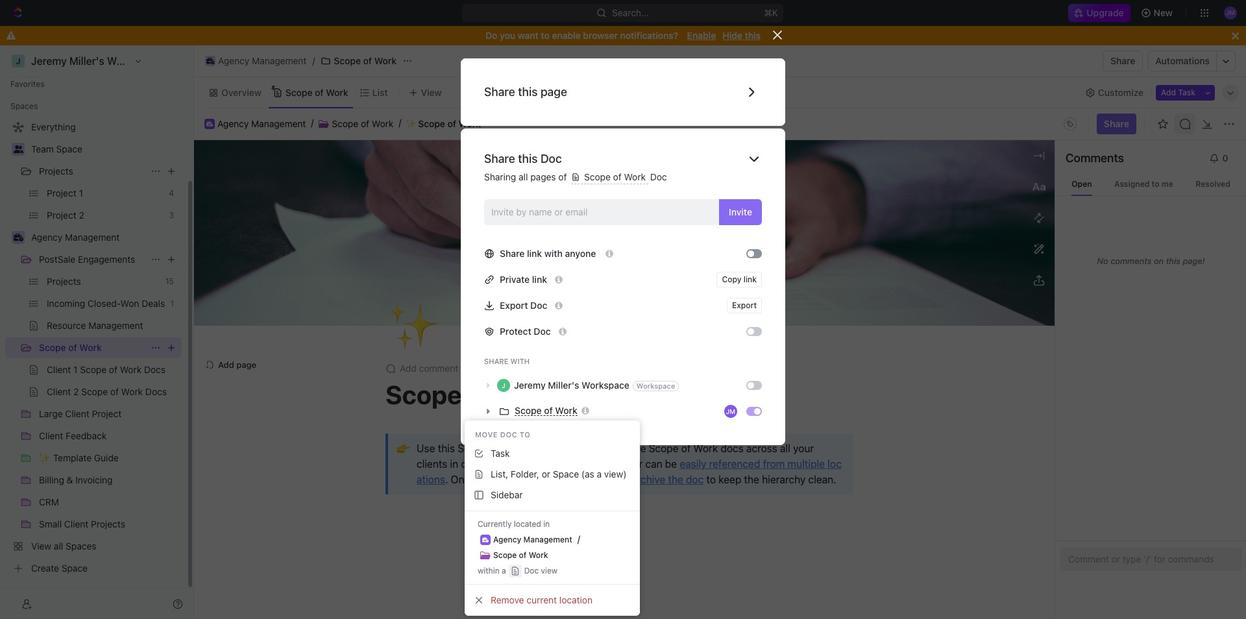 Task type: vqa. For each thing, say whether or not it's contained in the screenshot.
(as
yes



Task type: describe. For each thing, give the bounding box(es) containing it.
located
[[514, 519, 541, 529]]

new
[[1154, 7, 1173, 18]]

assigned to me
[[1115, 179, 1174, 189]]

view)
[[604, 469, 627, 480]]

copy
[[722, 274, 742, 284]]

the up sidebar
[[631, 443, 646, 455]]

favorites button
[[5, 77, 50, 92]]

browser
[[583, 30, 618, 41]]

invite
[[729, 206, 752, 217]]

protect doc
[[500, 326, 551, 337]]

this for doc
[[518, 152, 538, 166]]

1 vertical spatial page
[[236, 359, 256, 370]]

sharing all pages of
[[484, 171, 569, 182]]

1 vertical spatial a
[[502, 566, 506, 576]]

doc
[[686, 474, 704, 486]]

on
[[1154, 255, 1164, 266]]

add page
[[218, 359, 256, 370]]

postsale engagements
[[39, 254, 135, 265]]

1 horizontal spatial workspace
[[637, 382, 675, 390]]

protect
[[500, 326, 531, 337]]

share this page
[[484, 85, 567, 99]]

move
[[475, 430, 498, 439]]

private
[[500, 274, 530, 285]]

this for page
[[518, 85, 538, 99]]

👉
[[396, 442, 410, 456]]

(as
[[582, 469, 595, 480]]

link for share
[[527, 248, 542, 259]]

projects link
[[39, 161, 145, 182]]

anyone
[[565, 248, 596, 259]]

list link
[[370, 83, 388, 102]]

jeremy
[[514, 379, 546, 391]]

share link with anyone
[[500, 248, 598, 259]]

multiple
[[788, 458, 825, 470]]

jm
[[726, 407, 736, 415]]

list,
[[491, 469, 508, 480]]

sidebar navigation
[[0, 45, 194, 619]]

loc
[[828, 458, 842, 470]]

do you want to enable browser notifications? enable hide this
[[486, 30, 761, 41]]

1 vertical spatial can
[[612, 474, 629, 486]]

new button
[[1136, 3, 1181, 23]]

can inside use this scope of work folder to house all of the scope of work docs across all your clients in one place. docs that live in the sidebar can be
[[646, 458, 663, 470]]

agency management down overview
[[217, 118, 306, 129]]

agency management link down overview
[[217, 118, 306, 129]]

currently
[[478, 519, 512, 529]]

work inside sidebar navigation
[[79, 342, 102, 353]]

0 vertical spatial with
[[544, 248, 563, 259]]

business time image inside agency management "link"
[[206, 58, 214, 64]]

this right hide
[[745, 30, 761, 41]]

hierarchy
[[762, 474, 806, 486]]

add for add task
[[1161, 87, 1176, 97]]

share with
[[484, 357, 530, 365]]

doc view
[[524, 566, 558, 576]]

share for share this page
[[484, 85, 515, 99]]

complete,
[[543, 474, 589, 486]]

✨ scope of work
[[406, 118, 481, 129]]

projects
[[39, 166, 73, 177]]

the down place.
[[479, 474, 494, 486]]

share button
[[1103, 51, 1143, 71]]

enable
[[687, 30, 716, 41]]

1 vertical spatial with
[[511, 357, 530, 365]]

0 horizontal spatial all
[[519, 171, 528, 182]]

docs
[[721, 443, 744, 455]]

folder
[[530, 443, 559, 455]]

location
[[560, 595, 593, 606]]

1 vertical spatial task
[[491, 448, 510, 459]]

0 horizontal spatial workspace
[[582, 379, 630, 391]]

team
[[31, 143, 54, 155]]

the down house
[[590, 458, 605, 470]]

project
[[497, 474, 530, 486]]

the right keep
[[744, 474, 759, 486]]

current
[[527, 595, 557, 606]]

customize
[[1098, 87, 1144, 98]]

list, folder, or space (as a view) button
[[470, 464, 635, 485]]

agency management link up overview
[[202, 53, 310, 69]]

overview link
[[219, 83, 262, 102]]

engagements
[[78, 254, 135, 265]]

⌘k
[[765, 7, 779, 18]]

list, folder, or space (as a view)
[[491, 469, 627, 480]]

space inside sidebar navigation
[[56, 143, 82, 155]]

agency management link down located
[[493, 535, 572, 545]]

automations
[[1156, 55, 1210, 66]]

use
[[417, 443, 435, 455]]

agency for agency management "link" underneath located
[[493, 535, 521, 545]]

scope of work button
[[515, 405, 590, 416]]

remove current location
[[491, 595, 593, 606]]

add comment
[[400, 363, 458, 374]]

within a
[[478, 566, 506, 576]]

live
[[561, 458, 576, 470]]

want
[[518, 30, 539, 41]]

referenced
[[709, 458, 760, 470]]

that
[[539, 458, 558, 470]]

of inside sidebar navigation
[[68, 342, 77, 353]]

agency management inside sidebar navigation
[[31, 232, 120, 243]]

be
[[665, 458, 677, 470]]

to up 'folder'
[[520, 430, 531, 439]]

remove
[[491, 595, 524, 606]]

a inside button
[[597, 469, 602, 480]]

1 horizontal spatial all
[[606, 443, 616, 455]]

user group image
[[13, 145, 23, 153]]



Task type: locate. For each thing, give the bounding box(es) containing it.
easily
[[680, 458, 707, 470]]

your
[[793, 443, 814, 455]]

folder,
[[511, 469, 539, 480]]

share for share this doc
[[484, 152, 515, 166]]

tree containing team space
[[5, 117, 182, 579]]

miller's
[[548, 379, 579, 391]]

0 horizontal spatial space
[[56, 143, 82, 155]]

in right live
[[579, 458, 587, 470]]

this inside use this scope of work folder to house all of the scope of work docs across all your clients in one place. docs that live in the sidebar can be
[[438, 443, 455, 455]]

can up archive
[[646, 458, 663, 470]]

clean.
[[809, 474, 837, 486]]

agency inside tree
[[31, 232, 62, 243]]

0 horizontal spatial you
[[500, 30, 515, 41]]

archive the doc link
[[632, 474, 704, 486]]

link up private link
[[527, 248, 542, 259]]

team space link
[[31, 139, 179, 160]]

the
[[631, 443, 646, 455], [590, 458, 605, 470], [479, 474, 494, 486], [668, 474, 683, 486], [744, 474, 759, 486]]

share up private
[[500, 248, 525, 259]]

to left me
[[1152, 179, 1160, 189]]

share
[[1111, 55, 1136, 66], [484, 85, 515, 99], [1104, 118, 1130, 129], [484, 152, 515, 166], [500, 248, 525, 259], [484, 357, 509, 365]]

overview
[[221, 87, 262, 98]]

scope of work link
[[318, 53, 400, 69], [283, 83, 348, 102], [332, 118, 394, 129], [39, 338, 145, 358], [493, 550, 548, 560]]

search...
[[612, 7, 649, 18]]

management inside sidebar navigation
[[65, 232, 120, 243]]

favorites
[[10, 79, 45, 89]]

upgrade link
[[1069, 4, 1131, 22]]

0 vertical spatial can
[[646, 458, 663, 470]]

task down automations button
[[1179, 87, 1196, 97]]

1 vertical spatial you
[[592, 474, 609, 486]]

agency management up the postsale engagements
[[31, 232, 120, 243]]

management
[[252, 55, 307, 66], [251, 118, 306, 129], [65, 232, 120, 243], [524, 535, 572, 545]]

doc
[[541, 152, 562, 166], [650, 171, 667, 182], [530, 300, 547, 311], [534, 326, 551, 337], [500, 430, 518, 439], [524, 566, 539, 576]]

a right (as
[[597, 469, 602, 480]]

scope of work inside tree
[[39, 342, 102, 353]]

sidebar
[[491, 489, 523, 500]]

0 horizontal spatial can
[[612, 474, 629, 486]]

upgrade
[[1087, 7, 1124, 18]]

0 vertical spatial task
[[1179, 87, 1196, 97]]

can down sidebar
[[612, 474, 629, 486]]

1 horizontal spatial add
[[400, 363, 417, 374]]

task
[[1179, 87, 1196, 97], [491, 448, 510, 459]]

this right on
[[1166, 255, 1181, 266]]

copy link
[[722, 274, 757, 284]]

remove current location button
[[470, 590, 635, 611]]

business time image for agency management "link" below overview
[[206, 121, 213, 126]]

add inside button
[[1161, 87, 1176, 97]]

this up 'sharing all pages of'
[[518, 152, 538, 166]]

currently located in
[[478, 519, 550, 529]]

business time image
[[206, 58, 214, 64], [206, 121, 213, 126], [13, 234, 23, 241], [482, 537, 489, 543]]

management down located
[[524, 535, 572, 545]]

link for copy
[[744, 274, 757, 284]]

1 horizontal spatial with
[[544, 248, 563, 259]]

export
[[500, 300, 528, 311]]

you down use this scope of work folder to house all of the scope of work docs across all your clients in one place. docs that live in the sidebar can be
[[592, 474, 609, 486]]

to right doc
[[707, 474, 716, 486]]

business time image for agency management "link" underneath located
[[482, 537, 489, 543]]

. once the project is complete, you can archive the doc to keep the hierarchy clean.
[[445, 474, 837, 486]]

.
[[445, 474, 448, 486]]

all
[[519, 171, 528, 182], [606, 443, 616, 455], [780, 443, 791, 455]]

1 horizontal spatial task
[[1179, 87, 1196, 97]]

with left anyone
[[544, 248, 563, 259]]

space inside button
[[553, 469, 579, 480]]

with
[[544, 248, 563, 259], [511, 357, 530, 365]]

resolved
[[1196, 179, 1231, 189]]

house
[[574, 443, 603, 455]]

of
[[363, 55, 372, 66], [315, 87, 324, 98], [361, 118, 369, 129], [448, 118, 456, 129], [559, 171, 567, 182], [613, 171, 622, 182], [68, 342, 77, 353], [467, 379, 492, 410], [544, 405, 553, 416], [490, 443, 500, 455], [619, 443, 628, 455], [681, 443, 691, 455], [519, 550, 527, 560]]

one
[[461, 458, 479, 470]]

to right the want
[[541, 30, 550, 41]]

share for share link with anyone
[[500, 248, 525, 259]]

view
[[541, 566, 558, 576]]

with up the jeremy
[[511, 357, 530, 365]]

in
[[450, 458, 458, 470], [579, 458, 587, 470], [543, 519, 550, 529]]

agency up "postsale"
[[31, 232, 62, 243]]

private link
[[500, 274, 547, 285]]

2 horizontal spatial in
[[579, 458, 587, 470]]

1 horizontal spatial can
[[646, 458, 663, 470]]

sidebar
[[608, 458, 643, 470]]

link for private
[[532, 274, 547, 285]]

you
[[500, 30, 515, 41], [592, 474, 609, 486]]

0 horizontal spatial page
[[236, 359, 256, 370]]

in right located
[[543, 519, 550, 529]]

postsale
[[39, 254, 75, 265]]

agency down currently located in
[[493, 535, 521, 545]]

easily referenced from multiple loc ations link
[[417, 458, 842, 486]]

1 horizontal spatial space
[[553, 469, 579, 480]]

scope of work
[[334, 55, 397, 66], [286, 87, 348, 98], [332, 118, 394, 129], [582, 171, 648, 182], [39, 342, 102, 353], [386, 379, 560, 410], [515, 405, 578, 416], [493, 550, 548, 560]]

across
[[746, 443, 778, 455]]

is
[[532, 474, 540, 486]]

archive
[[632, 474, 666, 486]]

0 vertical spatial page
[[541, 85, 567, 99]]

agency management link up engagements
[[31, 227, 179, 248]]

1 horizontal spatial a
[[597, 469, 602, 480]]

2 horizontal spatial all
[[780, 443, 791, 455]]

list
[[372, 87, 388, 98]]

1 horizontal spatial page
[[541, 85, 567, 99]]

share up sharing
[[484, 152, 515, 166]]

add for add comment
[[400, 363, 417, 374]]

agency up overview
[[218, 55, 249, 66]]

agency down the overview link on the left top
[[217, 118, 249, 129]]

task down move doc to
[[491, 448, 510, 459]]

no
[[1097, 255, 1109, 266]]

share up j
[[484, 357, 509, 365]]

1 horizontal spatial in
[[543, 519, 550, 529]]

space
[[56, 143, 82, 155], [553, 469, 579, 480]]

j
[[502, 381, 506, 389]]

0 horizontal spatial task
[[491, 448, 510, 459]]

page!
[[1183, 255, 1205, 266]]

0 horizontal spatial add
[[218, 359, 234, 370]]

this down the want
[[518, 85, 538, 99]]

me
[[1162, 179, 1174, 189]]

in left 'one'
[[450, 458, 458, 470]]

share this doc
[[484, 152, 562, 166]]

share up customize
[[1111, 55, 1136, 66]]

place.
[[481, 458, 510, 470]]

team space
[[31, 143, 82, 155]]

2 horizontal spatial add
[[1161, 87, 1176, 97]]

notifications?
[[620, 30, 678, 41]]

0 vertical spatial space
[[56, 143, 82, 155]]

share for share button
[[1111, 55, 1136, 66]]

page
[[541, 85, 567, 99], [236, 359, 256, 370]]

share down do
[[484, 85, 515, 99]]

docs
[[512, 458, 537, 470]]

the down be
[[668, 474, 683, 486]]

share for share with
[[484, 357, 509, 365]]

you right do
[[500, 30, 515, 41]]

1 vertical spatial space
[[553, 469, 579, 480]]

0 horizontal spatial with
[[511, 357, 530, 365]]

✨
[[406, 118, 416, 129]]

postsale engagements link
[[39, 249, 145, 270]]

management down overview
[[251, 118, 306, 129]]

share down customize button on the top of the page
[[1104, 118, 1130, 129]]

or
[[542, 469, 551, 480]]

pages
[[531, 171, 556, 182]]

task button
[[470, 443, 635, 464]]

0 vertical spatial you
[[500, 30, 515, 41]]

all left your
[[780, 443, 791, 455]]

Invite by name or email text field
[[491, 202, 714, 222]]

link right the 'copy'
[[744, 274, 757, 284]]

add
[[1161, 87, 1176, 97], [218, 359, 234, 370], [400, 363, 417, 374]]

1 horizontal spatial you
[[592, 474, 609, 486]]

add task
[[1161, 87, 1196, 97]]

0 vertical spatial a
[[597, 469, 602, 480]]

agency management down located
[[493, 535, 572, 545]]

tree inside sidebar navigation
[[5, 117, 182, 579]]

workspace
[[582, 379, 630, 391], [637, 382, 675, 390]]

this right use
[[438, 443, 455, 455]]

business time image for agency management "link" above engagements
[[13, 234, 23, 241]]

this for scope
[[438, 443, 455, 455]]

add for add page
[[218, 359, 234, 370]]

spaces
[[10, 101, 38, 111]]

0 horizontal spatial a
[[502, 566, 506, 576]]

space right or
[[553, 469, 579, 480]]

comments
[[1066, 151, 1124, 165]]

sharing
[[484, 171, 516, 182]]

management up postsale engagements "link"
[[65, 232, 120, 243]]

tree
[[5, 117, 182, 579]]

business time image inside sidebar navigation
[[13, 234, 23, 241]]

agency management up overview
[[218, 55, 307, 66]]

comment
[[419, 363, 458, 374]]

clients
[[417, 458, 447, 470]]

agency for agency management "link" above engagements
[[31, 232, 62, 243]]

export doc
[[500, 300, 547, 311]]

all up sidebar
[[606, 443, 616, 455]]

to inside use this scope of work folder to house all of the scope of work docs across all your clients in one place. docs that live in the sidebar can be
[[562, 443, 572, 455]]

easily referenced from multiple loc ations
[[417, 458, 842, 486]]

share inside share button
[[1111, 55, 1136, 66]]

assigned
[[1115, 179, 1150, 189]]

jeremy miller's workspace
[[514, 379, 630, 391]]

sidebar button
[[470, 485, 635, 506]]

to up live
[[562, 443, 572, 455]]

use this scope of work folder to house all of the scope of work docs across all your clients in one place. docs that live in the sidebar can be
[[417, 443, 817, 470]]

link right private
[[532, 274, 547, 285]]

move doc to
[[475, 430, 531, 439]]

from
[[763, 458, 785, 470]]

0 horizontal spatial in
[[450, 458, 458, 470]]

a right 'within'
[[502, 566, 506, 576]]

space up projects
[[56, 143, 82, 155]]

/
[[312, 55, 315, 66]]

all down share this doc
[[519, 171, 528, 182]]

management left /
[[252, 55, 307, 66]]

scope inside sidebar navigation
[[39, 342, 66, 353]]

agency for agency management "link" below overview
[[217, 118, 249, 129]]



